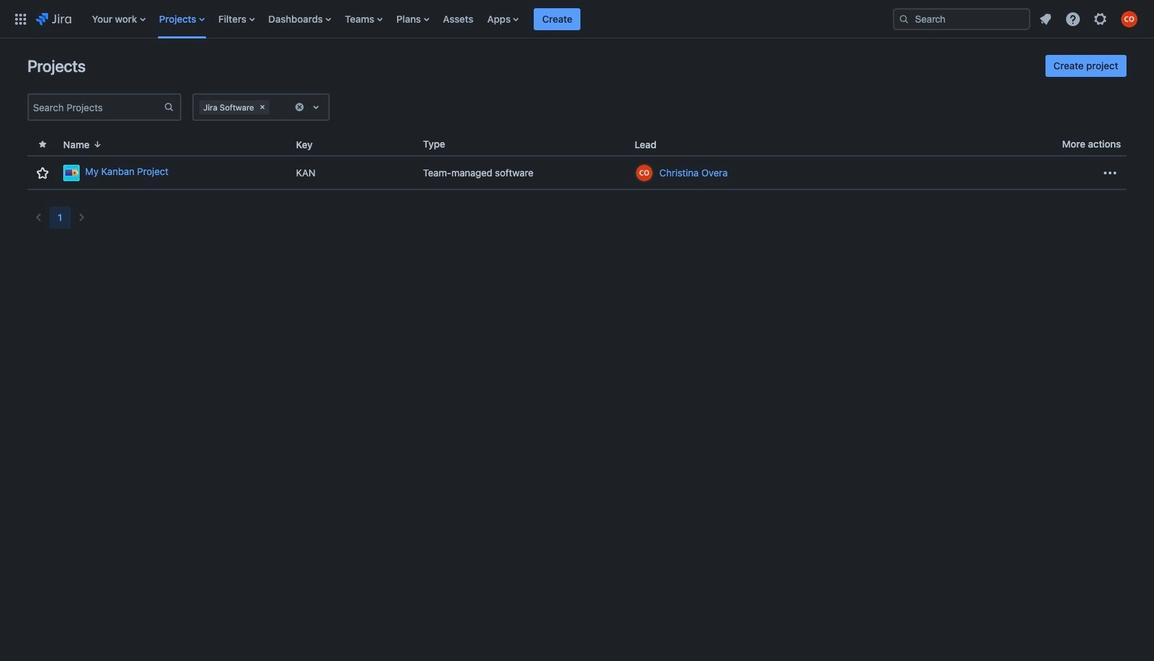 Task type: vqa. For each thing, say whether or not it's contained in the screenshot.
"Search" "field"
yes



Task type: locate. For each thing, give the bounding box(es) containing it.
Search field
[[893, 8, 1031, 30]]

banner
[[0, 0, 1155, 38]]

clear image
[[294, 102, 305, 113]]

Choose Jira products text field
[[272, 100, 275, 114]]

jira image
[[36, 11, 71, 27], [36, 11, 71, 27]]

more image
[[1102, 165, 1119, 181]]

next image
[[73, 210, 90, 226]]

None search field
[[893, 8, 1031, 30]]

group
[[1046, 55, 1127, 77]]

notifications image
[[1038, 11, 1054, 27]]

list item
[[534, 0, 581, 38]]

list
[[85, 0, 882, 38], [1034, 7, 1146, 31]]

clear image
[[257, 102, 268, 113]]

Search Projects text field
[[29, 98, 164, 117]]



Task type: describe. For each thing, give the bounding box(es) containing it.
settings image
[[1093, 11, 1109, 27]]

your profile and settings image
[[1122, 11, 1138, 27]]

0 horizontal spatial list
[[85, 0, 882, 38]]

help image
[[1065, 11, 1082, 27]]

search image
[[899, 13, 910, 24]]

appswitcher icon image
[[12, 11, 29, 27]]

open image
[[308, 99, 324, 115]]

primary element
[[8, 0, 882, 38]]

1 horizontal spatial list
[[1034, 7, 1146, 31]]

star my kanban project image
[[34, 165, 51, 181]]

previous image
[[30, 210, 47, 226]]



